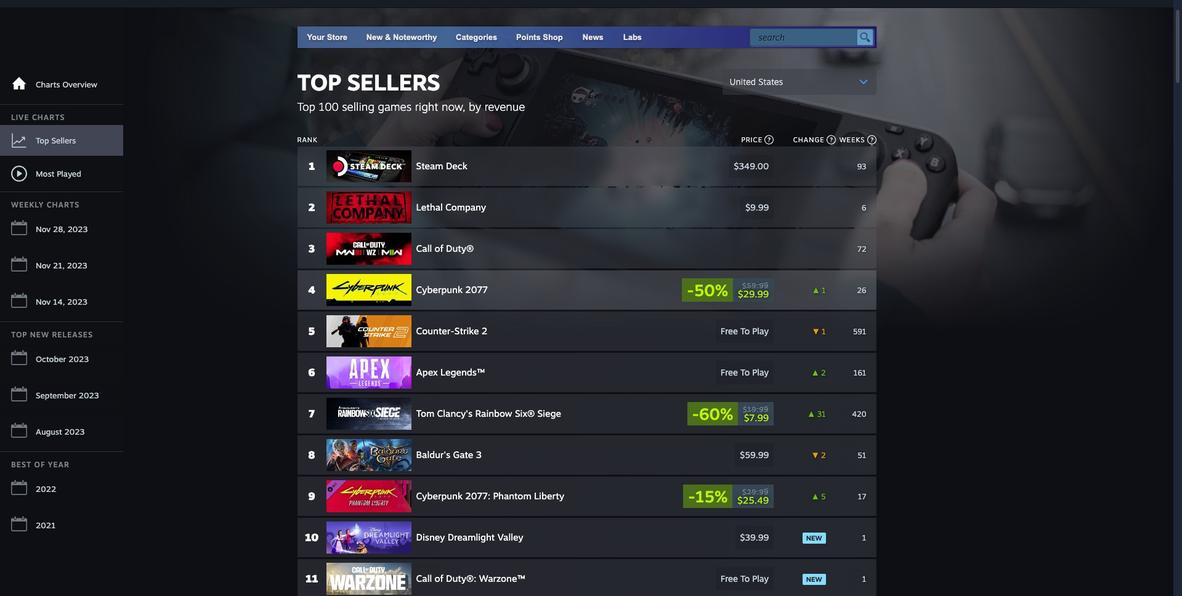 Task type: vqa. For each thing, say whether or not it's contained in the screenshot.
Install Steam Link
no



Task type: describe. For each thing, give the bounding box(es) containing it.
rank
[[297, 136, 318, 144]]

your
[[307, 33, 325, 42]]

100
[[319, 100, 339, 113]]

best of year
[[11, 460, 70, 470]]

nov 14, 2023
[[36, 297, 87, 307]]

points shop
[[517, 33, 563, 42]]

of for 3
[[435, 243, 444, 255]]

0 vertical spatial 3
[[309, 242, 315, 255]]

▲ 5
[[812, 492, 826, 501]]

weeks
[[840, 136, 866, 144]]

tom clancy's rainbow six® siege
[[416, 408, 562, 420]]

$349.00
[[735, 161, 769, 171]]

free for 6
[[721, 367, 738, 378]]

top up 100
[[297, 68, 342, 96]]

points
[[517, 33, 541, 42]]

nov 14, 2023 link
[[0, 285, 123, 319]]

31
[[818, 410, 826, 419]]

of for 11
[[435, 573, 444, 585]]

1 horizontal spatial 5
[[822, 492, 826, 501]]

nov for nov 14, 2023
[[36, 297, 51, 307]]

new & noteworthy
[[367, 33, 437, 42]]

new & noteworthy link
[[367, 33, 437, 42]]

$59.99 for $59.99 $29.99
[[743, 281, 769, 290]]

news
[[583, 33, 604, 42]]

duty®:
[[446, 573, 477, 585]]

play for 6
[[753, 367, 769, 378]]

counter-strike 2 link
[[326, 316, 639, 348]]

charts for top
[[32, 113, 65, 122]]

1 vertical spatial top sellers
[[36, 135, 76, 145]]

2022
[[36, 485, 56, 494]]

by
[[469, 100, 481, 113]]

28,
[[53, 224, 65, 234]]

cyberpunk 2077: phantom liberty
[[416, 491, 565, 502]]

15%
[[696, 487, 728, 507]]

to for 6
[[741, 367, 750, 378]]

-50%
[[687, 280, 729, 300]]

▼ for 5
[[813, 327, 820, 336]]

gate
[[453, 449, 474, 461]]

year
[[48, 460, 70, 470]]

420
[[853, 410, 867, 419]]

▲ for 60%
[[808, 410, 816, 419]]

▲ for 15%
[[812, 492, 820, 501]]

1 vertical spatial of
[[34, 460, 45, 470]]

$59.99 $29.99
[[738, 281, 769, 300]]

call of duty®
[[416, 243, 474, 255]]

dreamlight
[[448, 532, 495, 544]]

phantom
[[493, 491, 532, 502]]

six®
[[515, 408, 535, 420]]

call for 3
[[416, 243, 432, 255]]

17
[[859, 492, 867, 501]]

games
[[378, 100, 412, 113]]

nov 28, 2023 link
[[0, 213, 123, 247]]

top sellers link
[[0, 125, 123, 156]]

company
[[446, 202, 486, 213]]

steam
[[416, 160, 444, 172]]

noteworthy
[[393, 33, 437, 42]]

revenue
[[485, 100, 525, 113]]

categories link
[[456, 33, 498, 42]]

play for 5
[[753, 326, 769, 337]]

states
[[759, 76, 784, 87]]

2023 inside "link"
[[64, 427, 85, 437]]

free for 5
[[721, 326, 738, 337]]

apex legends™
[[416, 367, 485, 379]]

- for 60%
[[693, 404, 700, 424]]

21,
[[53, 261, 65, 271]]

lethal company link
[[326, 192, 639, 224]]

live charts
[[11, 113, 65, 122]]

14,
[[53, 297, 65, 307]]

september
[[36, 391, 76, 401]]

$19.99
[[744, 405, 769, 414]]

valley
[[498, 532, 524, 544]]

call of duty®: warzone™ link
[[326, 563, 639, 595]]

$7.99
[[745, 412, 769, 424]]

2 inside counter-strike 2 link
[[482, 325, 488, 337]]

search search field
[[759, 30, 855, 46]]

2023 right the 14,
[[67, 297, 87, 307]]

best
[[11, 460, 32, 470]]

nov for nov 21, 2023
[[36, 261, 51, 271]]

9
[[308, 490, 315, 503]]

-15%
[[689, 487, 728, 507]]

nov 21, 2023
[[36, 261, 87, 271]]

releases
[[52, 330, 93, 340]]

weekly charts
[[11, 200, 80, 210]]

call for 11
[[416, 573, 432, 585]]

1 horizontal spatial 6
[[862, 203, 867, 212]]

warzone™
[[479, 573, 526, 585]]

selling
[[342, 100, 375, 113]]

- for 15%
[[689, 487, 696, 507]]

apex
[[416, 367, 438, 379]]

1 horizontal spatial top sellers
[[297, 68, 440, 96]]

0 for 3
[[822, 244, 826, 254]]

0 for 2
[[822, 203, 826, 212]]

0 vertical spatial charts
[[36, 80, 60, 89]]

51
[[858, 451, 867, 460]]

2022 link
[[0, 473, 123, 507]]

free to play for 6
[[721, 367, 769, 378]]

top left 100
[[297, 100, 316, 113]]



Task type: locate. For each thing, give the bounding box(es) containing it.
sellers up games on the top left
[[347, 68, 440, 96]]

5 down 4
[[309, 325, 315, 338]]

live
[[11, 113, 29, 122]]

cyberpunk for -50%
[[416, 284, 463, 296]]

2 vertical spatial play
[[753, 574, 769, 584]]

$59.99
[[743, 281, 769, 290], [740, 450, 769, 460]]

0 vertical spatial cyberpunk
[[416, 284, 463, 296]]

$29.99 right 50%
[[738, 288, 769, 300]]

nov 21, 2023 link
[[0, 249, 123, 283]]

0 horizontal spatial top sellers
[[36, 135, 76, 145]]

▲ up ▲ 31
[[812, 368, 820, 378]]

▲ up ▼ 1
[[813, 286, 820, 295]]

93
[[858, 162, 867, 171]]

0 horizontal spatial 5
[[309, 325, 315, 338]]

1 vertical spatial ▼
[[812, 451, 820, 460]]

1 vertical spatial nov
[[36, 261, 51, 271]]

$29.99
[[738, 288, 769, 300], [743, 488, 769, 497]]

cyberpunk 2077
[[416, 284, 488, 296]]

top sellers up selling on the top left of page
[[297, 68, 440, 96]]

0 vertical spatial to
[[741, 326, 750, 337]]

2023 right september on the left of the page
[[79, 391, 99, 401]]

top up october 2023 link
[[11, 330, 27, 340]]

▲ for 50%
[[813, 286, 820, 295]]

play down $39.99
[[753, 574, 769, 584]]

united
[[730, 76, 756, 87]]

1 vertical spatial free
[[721, 367, 738, 378]]

baldur's
[[416, 449, 451, 461]]

$29.99 inside $29.99 $25.49
[[743, 488, 769, 497]]

top down live charts
[[36, 135, 49, 145]]

8
[[308, 449, 315, 462]]

to
[[741, 326, 750, 337], [741, 367, 750, 378], [741, 574, 750, 584]]

2 call from the top
[[416, 573, 432, 585]]

1 vertical spatial -
[[693, 404, 700, 424]]

2 0 from the top
[[822, 203, 826, 212]]

nov inside nov 28, 2023 link
[[36, 224, 51, 234]]

sellers up most played link
[[51, 135, 76, 145]]

charts overview
[[36, 80, 97, 89]]

1 vertical spatial to
[[741, 367, 750, 378]]

$25.49
[[738, 495, 769, 506]]

1 cyberpunk from the top
[[416, 284, 463, 296]]

0 vertical spatial $29.99
[[738, 288, 769, 300]]

0 vertical spatial sellers
[[347, 68, 440, 96]]

1 vertical spatial 0
[[822, 203, 826, 212]]

free to play down $39.99
[[721, 574, 769, 584]]

duty®
[[446, 243, 474, 255]]

of right best
[[34, 460, 45, 470]]

$29.99 right 15%
[[743, 488, 769, 497]]

most played
[[36, 169, 81, 178]]

72
[[858, 244, 867, 254]]

10
[[305, 531, 319, 544]]

▼ 2
[[812, 451, 826, 460]]

labs link
[[614, 27, 652, 48]]

$29.99 $25.49
[[738, 488, 769, 506]]

$19.99 $7.99
[[744, 405, 769, 424]]

charts up nov 28, 2023
[[47, 200, 80, 210]]

26
[[858, 286, 867, 295]]

sellers
[[347, 68, 440, 96], [51, 135, 76, 145]]

cyberpunk 2077 link
[[326, 274, 639, 306]]

$59.99 right 50%
[[743, 281, 769, 290]]

2 vertical spatial free
[[721, 574, 738, 584]]

right
[[415, 100, 439, 113]]

cyberpunk
[[416, 284, 463, 296], [416, 491, 463, 502]]

0 horizontal spatial 6
[[308, 366, 315, 379]]

▼ up "▲ 2"
[[813, 327, 820, 336]]

steam deck link
[[326, 150, 639, 182]]

nov left 28,
[[36, 224, 51, 234]]

to for 11
[[741, 574, 750, 584]]

0 vertical spatial 0
[[822, 162, 826, 171]]

0 vertical spatial free to play
[[721, 326, 769, 337]]

to down '$59.99 $29.99' on the right
[[741, 326, 750, 337]]

2 to from the top
[[741, 367, 750, 378]]

news link
[[573, 27, 614, 48]]

weekly
[[11, 200, 44, 210]]

october 2023 link
[[0, 343, 123, 377]]

call left "duty®:"
[[416, 573, 432, 585]]

161
[[854, 368, 867, 378]]

1 vertical spatial play
[[753, 367, 769, 378]]

2 vertical spatial free to play
[[721, 574, 769, 584]]

change
[[794, 136, 825, 144]]

2 nov from the top
[[36, 261, 51, 271]]

october
[[36, 354, 66, 364]]

now,
[[442, 100, 466, 113]]

charts up top sellers link
[[32, 113, 65, 122]]

september 2023 link
[[0, 379, 123, 413]]

most played link
[[0, 158, 123, 189]]

cyberpunk left 2077 at the left of the page
[[416, 284, 463, 296]]

free to play down '$59.99 $29.99' on the right
[[721, 326, 769, 337]]

1 call from the top
[[416, 243, 432, 255]]

1 play from the top
[[753, 326, 769, 337]]

$9.99
[[746, 202, 769, 213]]

3 to from the top
[[741, 574, 750, 584]]

3 up 4
[[309, 242, 315, 255]]

3 0 from the top
[[822, 244, 826, 254]]

0 vertical spatial of
[[435, 243, 444, 255]]

1 vertical spatial 3
[[476, 449, 482, 461]]

siege
[[538, 408, 562, 420]]

1 to from the top
[[741, 326, 750, 337]]

1 horizontal spatial sellers
[[347, 68, 440, 96]]

call
[[416, 243, 432, 255], [416, 573, 432, 585]]

price
[[742, 136, 763, 144]]

2 vertical spatial charts
[[47, 200, 80, 210]]

cyberpunk inside cyberpunk 2077 'link'
[[416, 284, 463, 296]]

free to play
[[721, 326, 769, 337], [721, 367, 769, 378], [721, 574, 769, 584]]

cyberpunk left 2077:
[[416, 491, 463, 502]]

september 2023
[[36, 391, 99, 401]]

0 vertical spatial -
[[687, 280, 695, 300]]

to up $19.99
[[741, 367, 750, 378]]

play for 11
[[753, 574, 769, 584]]

free for 11
[[721, 574, 738, 584]]

1
[[309, 160, 315, 173], [822, 286, 826, 295], [822, 327, 826, 336], [863, 534, 867, 543], [863, 575, 867, 584]]

1 vertical spatial charts
[[32, 113, 65, 122]]

0 vertical spatial call
[[416, 243, 432, 255]]

2 vertical spatial -
[[689, 487, 696, 507]]

▼ for 8
[[812, 451, 820, 460]]

call of duty® link
[[326, 233, 639, 265]]

0 for 1
[[822, 162, 826, 171]]

3 play from the top
[[753, 574, 769, 584]]

▲ 1
[[813, 286, 826, 295]]

1 nov from the top
[[36, 224, 51, 234]]

charts overview link
[[0, 68, 123, 102]]

2 vertical spatial nov
[[36, 297, 51, 307]]

top sellers down live charts
[[36, 135, 76, 145]]

0 vertical spatial play
[[753, 326, 769, 337]]

None search field
[[750, 28, 874, 46]]

3 right gate
[[476, 449, 482, 461]]

deck
[[446, 160, 468, 172]]

baldur's gate 3
[[416, 449, 482, 461]]

1 vertical spatial sellers
[[51, 135, 76, 145]]

points shop link
[[507, 27, 573, 48]]

tom
[[416, 408, 435, 420]]

0 vertical spatial 5
[[309, 325, 315, 338]]

of
[[435, 243, 444, 255], [34, 460, 45, 470], [435, 573, 444, 585]]

tom clancy's rainbow six® siege link
[[326, 398, 639, 430]]

to down $39.99
[[741, 574, 750, 584]]

2021
[[36, 521, 56, 531]]

1 vertical spatial free to play
[[721, 367, 769, 378]]

nov left the 14,
[[36, 297, 51, 307]]

united states
[[730, 76, 784, 87]]

1 horizontal spatial 3
[[476, 449, 482, 461]]

1 0 from the top
[[822, 162, 826, 171]]

free
[[721, 326, 738, 337], [721, 367, 738, 378], [721, 574, 738, 584]]

0 horizontal spatial sellers
[[51, 135, 76, 145]]

2023 right 21,
[[67, 261, 87, 271]]

7
[[309, 407, 315, 420]]

6 up 72
[[862, 203, 867, 212]]

to for 5
[[741, 326, 750, 337]]

august
[[36, 427, 62, 437]]

strike
[[455, 325, 479, 337]]

$59.99 inside '$59.99 $29.99'
[[743, 281, 769, 290]]

free to play for 5
[[721, 326, 769, 337]]

3 nov from the top
[[36, 297, 51, 307]]

free to play up $19.99
[[721, 367, 769, 378]]

2 free from the top
[[721, 367, 738, 378]]

nov left 21,
[[36, 261, 51, 271]]

1 vertical spatial cyberpunk
[[416, 491, 463, 502]]

2 play from the top
[[753, 367, 769, 378]]

- for 50%
[[687, 280, 695, 300]]

your store
[[307, 33, 348, 42]]

2023 right 28,
[[68, 224, 88, 234]]

0 vertical spatial free
[[721, 326, 738, 337]]

play up $19.99
[[753, 367, 769, 378]]

0 vertical spatial top sellers
[[297, 68, 440, 96]]

nov inside nov 14, 2023 link
[[36, 297, 51, 307]]

cyberpunk inside cyberpunk 2077: phantom liberty link
[[416, 491, 463, 502]]

591
[[854, 327, 867, 336]]

1 vertical spatial $29.99
[[743, 488, 769, 497]]

1 free from the top
[[721, 326, 738, 337]]

disney
[[416, 532, 445, 544]]

played
[[57, 169, 81, 178]]

most
[[36, 169, 55, 178]]

1 vertical spatial call
[[416, 573, 432, 585]]

▲ left 31
[[808, 410, 816, 419]]

rainbow
[[476, 408, 513, 420]]

▼ down ▲ 31
[[812, 451, 820, 460]]

2 free to play from the top
[[721, 367, 769, 378]]

cyberpunk for -15%
[[416, 491, 463, 502]]

0 vertical spatial 6
[[862, 203, 867, 212]]

3 free from the top
[[721, 574, 738, 584]]

lethal company
[[416, 202, 486, 213]]

0 vertical spatial ▼
[[813, 327, 820, 336]]

nov inside nov 21, 2023 link
[[36, 261, 51, 271]]

lethal
[[416, 202, 443, 213]]

your store link
[[307, 33, 348, 42]]

of left duty®
[[435, 243, 444, 255]]

top new releases
[[11, 330, 93, 340]]

-60%
[[693, 404, 734, 424]]

▲ down ▼ 2
[[812, 492, 820, 501]]

charts left overview
[[36, 80, 60, 89]]

steam deck
[[416, 160, 468, 172]]

4
[[308, 284, 315, 297]]

3 free to play from the top
[[721, 574, 769, 584]]

2 cyberpunk from the top
[[416, 491, 463, 502]]

0 horizontal spatial 3
[[309, 242, 315, 255]]

of left "duty®:"
[[435, 573, 444, 585]]

2 vertical spatial of
[[435, 573, 444, 585]]

6 up 7
[[308, 366, 315, 379]]

free to play for 11
[[721, 574, 769, 584]]

0 vertical spatial $59.99
[[743, 281, 769, 290]]

$39.99
[[741, 533, 769, 543]]

$59.99 for $59.99
[[740, 450, 769, 460]]

baldur's gate 3 link
[[326, 440, 639, 472]]

2 vertical spatial 0
[[822, 244, 826, 254]]

nov for nov 28, 2023
[[36, 224, 51, 234]]

categories
[[456, 33, 498, 42]]

legends™
[[441, 367, 485, 379]]

1 vertical spatial 6
[[308, 366, 315, 379]]

liberty
[[534, 491, 565, 502]]

nov 28, 2023
[[36, 224, 88, 234]]

2 vertical spatial to
[[741, 574, 750, 584]]

play down '$59.99 $29.99' on the right
[[753, 326, 769, 337]]

6
[[862, 203, 867, 212], [308, 366, 315, 379]]

0 vertical spatial nov
[[36, 224, 51, 234]]

charts for nov
[[47, 200, 80, 210]]

call left duty®
[[416, 243, 432, 255]]

50%
[[695, 280, 729, 300]]

2023 down releases
[[69, 354, 89, 364]]

1 vertical spatial 5
[[822, 492, 826, 501]]

2023 right august
[[64, 427, 85, 437]]

1 vertical spatial $59.99
[[740, 450, 769, 460]]

1 free to play from the top
[[721, 326, 769, 337]]

5 left 17 on the right bottom
[[822, 492, 826, 501]]

$59.99 down $7.99
[[740, 450, 769, 460]]



